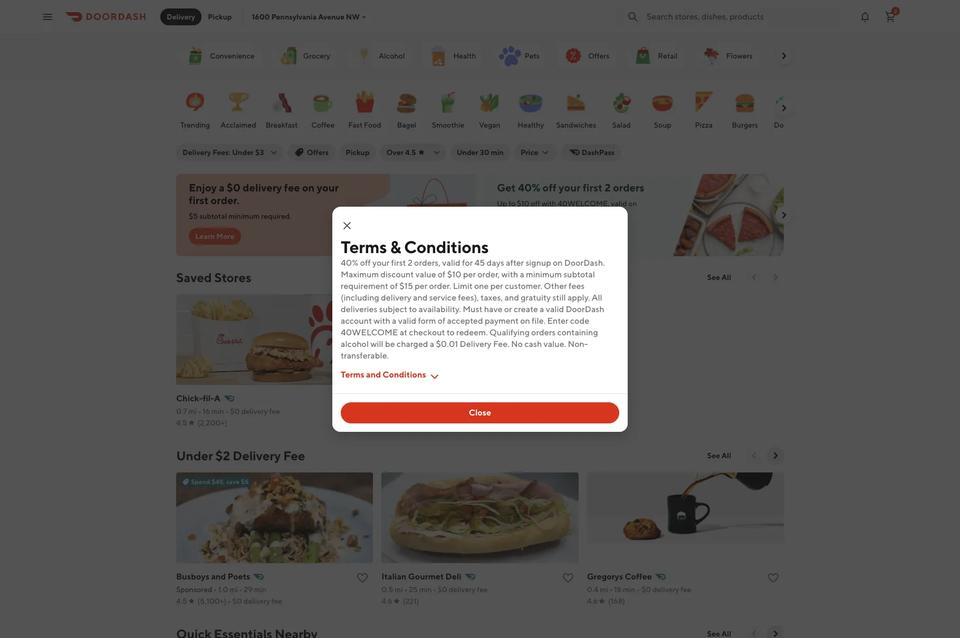 Task type: vqa. For each thing, say whether or not it's contained in the screenshot.
bottommost The
no



Task type: describe. For each thing, give the bounding box(es) containing it.
grocery link
[[272, 42, 337, 70]]

offers inside button
[[307, 148, 329, 157]]

open menu image
[[41, 10, 54, 23]]

qualifying
[[490, 328, 530, 338]]

fast
[[349, 121, 363, 129]]

all for under $2 delivery fee
[[722, 452, 732, 460]]

order,
[[478, 270, 500, 280]]

trending link
[[177, 84, 213, 133]]

convenience image
[[183, 43, 208, 69]]

busboys
[[176, 572, 210, 582]]

be
[[385, 339, 395, 349]]

offers link
[[557, 42, 616, 70]]

fee.
[[494, 339, 510, 349]]

other
[[544, 281, 567, 291]]

over
[[387, 148, 404, 157]]

• left 29
[[239, 586, 243, 594]]

salad
[[613, 121, 631, 129]]

30
[[480, 148, 490, 157]]

$15
[[400, 281, 413, 291]]

1 horizontal spatial offers
[[589, 52, 610, 60]]

subtotals
[[497, 210, 528, 219]]

(2,200+)
[[198, 419, 227, 428]]

soup
[[655, 121, 672, 129]]

0 vertical spatial pickup button
[[202, 8, 238, 25]]

2 horizontal spatial per
[[491, 281, 504, 291]]

1600
[[252, 12, 270, 21]]

a down subject at the left of page
[[392, 316, 397, 326]]

• left 18
[[610, 586, 613, 594]]

smoothie
[[432, 121, 465, 129]]

fee for italian gourmet deli
[[477, 586, 488, 594]]

$0 inside enjoy a $0 delivery fee on your first order.
[[227, 182, 241, 194]]

0 vertical spatial coffee
[[312, 121, 335, 129]]

2 horizontal spatial $​0
[[642, 586, 652, 594]]

0 horizontal spatial to
[[409, 304, 417, 314]]

enjoy a $0 delivery fee on your first order.
[[189, 182, 339, 206]]

pets image
[[498, 43, 523, 69]]

• down gourmet
[[433, 586, 437, 594]]

first inside enjoy a $0 delivery fee on your first order.
[[189, 194, 209, 206]]

and up or
[[505, 293, 519, 303]]

save
[[226, 478, 240, 486]]

maximum
[[341, 270, 379, 280]]

0 horizontal spatial per
[[415, 281, 428, 291]]

stores
[[214, 270, 252, 285]]

have
[[484, 304, 503, 314]]

flowers image
[[699, 43, 725, 69]]

orders inside 40% off your first 2 orders, valid for 45 days after signup on doordash. maximum discount value of $10 per order, with a minimum subtotal requirement of $15 per order. limit one per customer. other fees (including delivery and service fees), taxes, and gratuity still apply. all deliveries subject to availability. must have or create a valid doordash account with a valid form of accepted payment on file. enter code 40welcome at checkout to redeem. qualifying orders containing alcohol will be charged a $0.01 delivery fee. no cash value. non- transferable.
[[532, 328, 556, 338]]

0 horizontal spatial subtotal
[[199, 212, 227, 221]]

saved stores
[[176, 270, 252, 285]]

italian gourmet deli
[[382, 572, 462, 582]]

gratuity
[[521, 293, 551, 303]]

fees
[[569, 281, 585, 291]]

apply.
[[568, 293, 591, 303]]

terms and conditions button
[[341, 370, 441, 385]]

0 vertical spatial of
[[438, 270, 446, 280]]

your inside 40% off your first 2 orders, valid for 45 days after signup on doordash. maximum discount value of $10 per order, with a minimum subtotal requirement of $15 per order. limit one per customer. other fees (including delivery and service fees), taxes, and gratuity still apply. all deliveries subject to availability. must have or create a valid doordash account with a valid form of accepted payment on file. enter code 40welcome at checkout to redeem. qualifying orders containing alcohol will be charged a $0.01 delivery fee. no cash value. non- transferable.
[[373, 258, 390, 268]]

4.6 for italian gourmet deli
[[382, 598, 393, 606]]

will
[[371, 339, 384, 349]]

under $2 delivery fee link
[[176, 448, 305, 465]]

required.
[[261, 212, 292, 221]]

on down create
[[521, 316, 531, 326]]

off inside up to $10 off with 40welcome, valid on subtotals $15+
[[531, 200, 541, 208]]

see for saved stores
[[708, 273, 721, 282]]

delivery inside button
[[167, 12, 195, 21]]

fees),
[[458, 293, 479, 303]]

conditions for terms & conditions
[[404, 237, 489, 257]]

terms & conditions
[[341, 237, 489, 257]]

delivery down 29
[[244, 598, 270, 606]]

flowers link
[[695, 42, 760, 70]]

vegan
[[479, 121, 501, 129]]

fee for gregorys coffee
[[681, 586, 692, 594]]

conditions for terms and conditions
[[383, 370, 426, 380]]

value
[[416, 270, 436, 280]]

$​0 for deli
[[438, 586, 448, 594]]

italian
[[382, 572, 407, 582]]

grocery
[[303, 52, 331, 60]]

• down 1.0
[[228, 598, 231, 606]]

40welcome,
[[558, 200, 610, 208]]

chick-
[[176, 394, 203, 404]]

health link
[[422, 42, 483, 70]]

form
[[418, 316, 436, 326]]

doordash
[[566, 304, 605, 314]]

offers image
[[561, 43, 586, 69]]

1 horizontal spatial pickup button
[[340, 144, 376, 161]]

$​0 for a
[[230, 408, 240, 416]]

close button
[[341, 403, 620, 424]]

delivery inside 40% off your first 2 orders, valid for 45 days after signup on doordash. maximum discount value of $10 per order, with a minimum subtotal requirement of $15 per order. limit one per customer. other fees (including delivery and service fees), taxes, and gratuity still apply. all deliveries subject to availability. must have or create a valid doordash account with a valid form of accepted payment on file. enter code 40welcome at checkout to redeem. qualifying orders containing alcohol will be charged a $0.01 delivery fee. no cash value. non- transferable.
[[381, 293, 412, 303]]

delivery button
[[160, 8, 202, 25]]

40welcome
[[341, 328, 398, 338]]

pets link
[[493, 42, 546, 70]]

mi right 1.0
[[230, 586, 238, 594]]

delivery down deli
[[449, 586, 476, 594]]

poets
[[228, 572, 250, 582]]

a up customer.
[[520, 270, 525, 280]]

0.5
[[382, 586, 393, 594]]

account
[[341, 316, 372, 326]]

after
[[506, 258, 524, 268]]

a down checkout
[[430, 339, 435, 349]]

2 previous button of carousel image from the top
[[750, 629, 760, 639]]

terms and conditions
[[341, 370, 426, 380]]

• left 1.0
[[214, 586, 217, 594]]

offers button
[[288, 144, 335, 161]]

0 horizontal spatial pickup
[[208, 12, 232, 21]]

mi for chick-
[[189, 408, 197, 416]]

availability.
[[419, 304, 461, 314]]

2 vertical spatial of
[[438, 316, 446, 326]]

1 horizontal spatial with
[[502, 270, 519, 280]]

a
[[214, 394, 220, 404]]

delivery inside 40% off your first 2 orders, valid for 45 days after signup on doordash. maximum discount value of $10 per order, with a minimum subtotal requirement of $15 per order. limit one per customer. other fees (including delivery and service fees), taxes, and gratuity still apply. all deliveries subject to availability. must have or create a valid doordash account with a valid form of accepted payment on file. enter code 40welcome at checkout to redeem. qualifying orders containing alcohol will be charged a $0.01 delivery fee. no cash value. non- transferable.
[[460, 339, 492, 349]]

acclaimed link
[[219, 84, 259, 133]]

checkout
[[409, 328, 445, 338]]

click to add this store to your saved list image for deli
[[562, 572, 575, 585]]

see all for under $2 delivery fee
[[708, 452, 732, 460]]

terms for terms & conditions
[[341, 237, 387, 257]]

(221)
[[403, 598, 419, 606]]

under 30 min
[[457, 148, 504, 157]]

alcohol link
[[347, 42, 411, 70]]

min for chick-fil-a
[[212, 408, 224, 416]]

$0.01
[[436, 339, 458, 349]]

$45,
[[212, 478, 225, 486]]

3 click to add this store to your saved list image from the left
[[768, 572, 780, 585]]

$3
[[255, 148, 264, 157]]

• left "16"
[[198, 408, 201, 416]]

pets
[[525, 52, 540, 60]]

orders,
[[414, 258, 441, 268]]

0 vertical spatial minimum
[[229, 212, 260, 221]]

redeem.
[[457, 328, 488, 338]]

2 horizontal spatial first
[[583, 182, 603, 194]]

non-
[[568, 339, 588, 349]]

29
[[244, 586, 253, 594]]

deli
[[446, 572, 462, 582]]

1 horizontal spatial to
[[447, 328, 455, 338]]

pennsylvania
[[272, 12, 317, 21]]

fees:
[[213, 148, 231, 157]]

charged
[[397, 339, 428, 349]]

delivery right $2
[[233, 449, 281, 464]]

spend $45, save $5
[[191, 478, 249, 486]]

and left service
[[413, 293, 428, 303]]

fee inside enjoy a $0 delivery fee on your first order.
[[284, 182, 300, 194]]

sandwiches
[[557, 121, 597, 129]]

1600 pennsylvania avenue nw
[[252, 12, 360, 21]]

nw
[[346, 12, 360, 21]]

retail link
[[627, 42, 685, 70]]

first inside 40% off your first 2 orders, valid for 45 days after signup on doordash. maximum discount value of $10 per order, with a minimum subtotal requirement of $15 per order. limit one per customer. other fees (including delivery and service fees), taxes, and gratuity still apply. all deliveries subject to availability. must have or create a valid doordash account with a valid form of accepted payment on file. enter code 40welcome at checkout to redeem. qualifying orders containing alcohol will be charged a $0.01 delivery fee. no cash value. non- transferable.
[[392, 258, 406, 268]]

with inside up to $10 off with 40welcome, valid on subtotals $15+
[[542, 200, 557, 208]]

subtotal inside 40% off your first 2 orders, valid for 45 days after signup on doordash. maximum discount value of $10 per order, with a minimum subtotal requirement of $15 per order. limit one per customer. other fees (including delivery and service fees), taxes, and gratuity still apply. all deliveries subject to availability. must have or create a valid doordash account with a valid form of accepted payment on file. enter code 40welcome at checkout to redeem. qualifying orders containing alcohol will be charged a $0.01 delivery fee. no cash value. non- transferable.
[[564, 270, 595, 280]]

retail
[[658, 52, 678, 60]]

1 horizontal spatial under
[[232, 148, 254, 157]]

on inside enjoy a $0 delivery fee on your first order.
[[302, 182, 315, 194]]

learn
[[195, 232, 215, 241]]

payment
[[485, 316, 519, 326]]

delivery inside enjoy a $0 delivery fee on your first order.
[[243, 182, 282, 194]]



Task type: locate. For each thing, give the bounding box(es) containing it.
coffee
[[312, 121, 335, 129], [625, 572, 652, 582]]

0 horizontal spatial minimum
[[229, 212, 260, 221]]

1 vertical spatial previous button of carousel image
[[750, 629, 760, 639]]

$0
[[227, 182, 241, 194], [232, 598, 242, 606]]

1 vertical spatial orders
[[532, 328, 556, 338]]

2 see all from the top
[[708, 452, 732, 460]]

conditions
[[404, 237, 489, 257], [383, 370, 426, 380]]

to up the $0.01
[[447, 328, 455, 338]]

first down enjoy
[[189, 194, 209, 206]]

• left 25
[[405, 586, 408, 594]]

1 vertical spatial of
[[390, 281, 398, 291]]

0 vertical spatial conditions
[[404, 237, 489, 257]]

retail image
[[631, 43, 656, 69]]

on right "signup"
[[553, 258, 563, 268]]

$5 right "save"
[[241, 478, 249, 486]]

min right 30
[[491, 148, 504, 157]]

of down availability.
[[438, 316, 446, 326]]

0 vertical spatial see all link
[[702, 269, 738, 286]]

0 vertical spatial first
[[583, 182, 603, 194]]

offers
[[589, 52, 610, 60], [307, 148, 329, 157]]

valid up at
[[398, 316, 417, 326]]

0.4 mi • 18 min • $​0 delivery fee
[[587, 586, 692, 594]]

gregorys
[[587, 572, 624, 582]]

on
[[302, 182, 315, 194], [629, 200, 638, 208], [553, 258, 563, 268], [521, 316, 531, 326]]

grocery image
[[276, 43, 301, 69]]

notification bell image
[[859, 10, 872, 23]]

pickup button down fast
[[340, 144, 376, 161]]

0 vertical spatial see
[[708, 273, 721, 282]]

convenience link
[[178, 42, 261, 70]]

all inside 40% off your first 2 orders, valid for 45 days after signup on doordash. maximum discount value of $10 per order, with a minimum subtotal requirement of $15 per order. limit one per customer. other fees (including delivery and service fees), taxes, and gratuity still apply. all deliveries subject to availability. must have or create a valid doordash account with a valid form of accepted payment on file. enter code 40welcome at checkout to redeem. qualifying orders containing alcohol will be charged a $0.01 delivery fee. no cash value. non- transferable.
[[592, 293, 603, 303]]

min for italian gourmet deli
[[420, 586, 432, 594]]

2 inside the 2 "button"
[[895, 8, 898, 14]]

previous button of carousel image
[[750, 451, 760, 461]]

conditions up orders,
[[404, 237, 489, 257]]

0 vertical spatial $5
[[189, 212, 198, 221]]

1 vertical spatial see
[[708, 452, 721, 460]]

a right enjoy
[[219, 182, 225, 194]]

0 vertical spatial pickup
[[208, 12, 232, 21]]

min
[[491, 148, 504, 157], [212, 408, 224, 416], [254, 586, 267, 594], [420, 586, 432, 594], [623, 586, 636, 594]]

0 horizontal spatial 4.6
[[382, 598, 393, 606]]

price button
[[515, 144, 557, 161]]

1 vertical spatial order.
[[429, 281, 452, 291]]

under inside button
[[457, 148, 479, 157]]

0 vertical spatial offers
[[589, 52, 610, 60]]

off up maximum at the left top
[[360, 258, 371, 268]]

2 horizontal spatial click to add this store to your saved list image
[[768, 572, 780, 585]]

food
[[364, 121, 382, 129]]

mi
[[189, 408, 197, 416], [230, 586, 238, 594], [395, 586, 403, 594], [600, 586, 609, 594]]

of
[[438, 270, 446, 280], [390, 281, 398, 291], [438, 316, 446, 326]]

$2
[[216, 449, 230, 464]]

per down for at the top left
[[463, 270, 476, 280]]

see
[[708, 273, 721, 282], [708, 452, 721, 460]]

2 see all link from the top
[[702, 448, 738, 465]]

$10 inside 40% off your first 2 orders, valid for 45 days after signup on doordash. maximum discount value of $10 per order, with a minimum subtotal requirement of $15 per order. limit one per customer. other fees (including delivery and service fees), taxes, and gratuity still apply. all deliveries subject to availability. must have or create a valid doordash account with a valid form of accepted payment on file. enter code 40welcome at checkout to redeem. qualifying orders containing alcohol will be charged a $0.01 delivery fee. no cash value. non- transferable.
[[448, 270, 462, 280]]

a inside enjoy a $0 delivery fee on your first order.
[[219, 182, 225, 194]]

health image
[[426, 43, 452, 69]]

valid right the 40welcome,
[[612, 200, 627, 208]]

next button of carousel image
[[779, 210, 790, 221]]

0 horizontal spatial $5
[[189, 212, 198, 221]]

and up sponsored • 1.0 mi • 29 min
[[211, 572, 226, 582]]

$​0 right "16"
[[230, 408, 240, 416]]

0 vertical spatial previous button of carousel image
[[750, 272, 760, 283]]

valid up enter
[[546, 304, 564, 314]]

1 horizontal spatial off
[[531, 200, 541, 208]]

of right "value"
[[438, 270, 446, 280]]

1 see all from the top
[[708, 273, 732, 282]]

under for under 30 min
[[457, 148, 479, 157]]

2 horizontal spatial 2
[[895, 8, 898, 14]]

1 terms from the top
[[341, 237, 387, 257]]

with
[[542, 200, 557, 208], [502, 270, 519, 280], [374, 316, 391, 326]]

2 see from the top
[[708, 452, 721, 460]]

2 horizontal spatial with
[[542, 200, 557, 208]]

see all link for saved stores
[[702, 269, 738, 286]]

your up discount
[[373, 258, 390, 268]]

1 horizontal spatial subtotal
[[564, 270, 595, 280]]

1 vertical spatial 2
[[605, 182, 611, 194]]

containing
[[558, 328, 598, 338]]

1 vertical spatial subtotal
[[564, 270, 595, 280]]

4.5 inside button
[[405, 148, 416, 157]]

off up $15+
[[531, 200, 541, 208]]

0.4
[[587, 586, 599, 594]]

$5
[[189, 212, 198, 221], [241, 478, 249, 486]]

first
[[583, 182, 603, 194], [189, 194, 209, 206], [392, 258, 406, 268]]

on right the 40welcome,
[[629, 200, 638, 208]]

accepted
[[447, 316, 483, 326]]

1 previous button of carousel image from the top
[[750, 272, 760, 283]]

delivery up subject at the left of page
[[381, 293, 412, 303]]

min right 18
[[623, 586, 636, 594]]

$​0 right 18
[[642, 586, 652, 594]]

of down discount
[[390, 281, 398, 291]]

0 horizontal spatial with
[[374, 316, 391, 326]]

busboys and poets
[[176, 572, 250, 582]]

under $2 delivery fee
[[176, 449, 305, 464]]

no
[[512, 339, 523, 349]]

0 horizontal spatial orders
[[532, 328, 556, 338]]

mi for italian
[[395, 586, 403, 594]]

terms down "close terms & conditions" image
[[341, 237, 387, 257]]

1 see from the top
[[708, 273, 721, 282]]

click to add this store to your saved list image for poets
[[357, 572, 369, 585]]

see all link for under $2 delivery fee
[[702, 448, 738, 465]]

over 4.5 button
[[380, 144, 446, 161]]

1 horizontal spatial $5
[[241, 478, 249, 486]]

4.6 down 0.4
[[587, 598, 598, 606]]

delivery up under $2 delivery fee link
[[241, 408, 268, 416]]

per up 'taxes,'
[[491, 281, 504, 291]]

pickup button up convenience link
[[202, 8, 238, 25]]

0 vertical spatial with
[[542, 200, 557, 208]]

with down the after
[[502, 270, 519, 280]]

0 vertical spatial 2
[[895, 8, 898, 14]]

$0 up $5 subtotal minimum required.
[[227, 182, 241, 194]]

1 vertical spatial see all link
[[702, 448, 738, 465]]

2 down terms & conditions
[[408, 258, 413, 268]]

0 vertical spatial 40%
[[518, 182, 541, 194]]

mi for gregorys
[[600, 586, 609, 594]]

$5 up "learn"
[[189, 212, 198, 221]]

1 horizontal spatial 2
[[605, 182, 611, 194]]

create
[[514, 304, 538, 314]]

• right 18
[[637, 586, 640, 594]]

delivery
[[243, 182, 282, 194], [381, 293, 412, 303], [241, 408, 268, 416], [449, 586, 476, 594], [653, 586, 680, 594], [244, 598, 270, 606]]

minimum down "signup"
[[526, 270, 562, 280]]

delivery right 18
[[653, 586, 680, 594]]

1 vertical spatial with
[[502, 270, 519, 280]]

0 vertical spatial $0
[[227, 182, 241, 194]]

a up file.
[[540, 304, 545, 314]]

2 horizontal spatial your
[[559, 182, 581, 194]]

coffee up the offers button
[[312, 121, 335, 129]]

1 vertical spatial see all
[[708, 452, 732, 460]]

18
[[615, 586, 622, 594]]

all for saved stores
[[722, 273, 732, 282]]

2 terms from the top
[[341, 370, 365, 380]]

enjoy
[[189, 182, 217, 194]]

2 vertical spatial all
[[722, 452, 732, 460]]

• $0 delivery fee
[[226, 598, 283, 606]]

1 horizontal spatial order.
[[429, 281, 452, 291]]

1600 pennsylvania avenue nw button
[[252, 12, 369, 21]]

1 4.6 from the left
[[382, 598, 393, 606]]

orders
[[613, 182, 645, 194], [532, 328, 556, 338]]

with up $15+
[[542, 200, 557, 208]]

1 horizontal spatial minimum
[[526, 270, 562, 280]]

0 horizontal spatial off
[[360, 258, 371, 268]]

at
[[400, 328, 408, 338]]

avenue
[[318, 12, 345, 21]]

your up the 40welcome,
[[559, 182, 581, 194]]

2 horizontal spatial to
[[509, 200, 516, 208]]

40% right get
[[518, 182, 541, 194]]

$​0 down deli
[[438, 586, 448, 594]]

1 vertical spatial conditions
[[383, 370, 426, 380]]

0 vertical spatial orders
[[613, 182, 645, 194]]

conditions down charged
[[383, 370, 426, 380]]

your
[[317, 182, 339, 194], [559, 182, 581, 194], [373, 258, 390, 268]]

0 horizontal spatial 40%
[[341, 258, 359, 268]]

0.7 mi • 16 min • $​0 delivery fee
[[176, 408, 280, 416]]

delivery up required.
[[243, 182, 282, 194]]

1 see all link from the top
[[702, 269, 738, 286]]

delivery fees: under $3
[[183, 148, 264, 157]]

terms for terms and conditions
[[341, 370, 365, 380]]

orders down dashpass
[[613, 182, 645, 194]]

on down the offers button
[[302, 182, 315, 194]]

flowers
[[727, 52, 753, 60]]

1 vertical spatial minimum
[[526, 270, 562, 280]]

mi right 0.5
[[395, 586, 403, 594]]

get 40% off your first 2 orders
[[497, 182, 645, 194]]

terms down the transferable.
[[341, 370, 365, 380]]

to inside up to $10 off with 40welcome, valid on subtotals $15+
[[509, 200, 516, 208]]

40%
[[518, 182, 541, 194], [341, 258, 359, 268]]

click to remove this store from your saved list image
[[357, 394, 369, 406]]

price
[[521, 148, 539, 157]]

1 vertical spatial terms
[[341, 370, 365, 380]]

delivery down redeem.
[[460, 339, 492, 349]]

one
[[475, 281, 489, 291]]

mi right 0.4
[[600, 586, 609, 594]]

pickup right delivery button
[[208, 12, 232, 21]]

coffee up 0.4 mi • 18 min • $​0 delivery fee
[[625, 572, 652, 582]]

subtotal up learn more
[[199, 212, 227, 221]]

0 horizontal spatial click to add this store to your saved list image
[[357, 572, 369, 585]]

your inside enjoy a $0 delivery fee on your first order.
[[317, 182, 339, 194]]

orders down file.
[[532, 328, 556, 338]]

$0 down sponsored • 1.0 mi • 29 min
[[232, 598, 242, 606]]

see all for saved stores
[[708, 273, 732, 282]]

1 vertical spatial pickup
[[346, 148, 370, 157]]

and inside button
[[366, 370, 381, 380]]

for
[[462, 258, 473, 268]]

4.6 for gregorys coffee
[[587, 598, 598, 606]]

4.5 down sponsored
[[176, 598, 187, 606]]

0.7
[[176, 408, 187, 416]]

pickup
[[208, 12, 232, 21], [346, 148, 370, 157]]

0 vertical spatial off
[[543, 182, 557, 194]]

saved
[[176, 270, 212, 285]]

0 vertical spatial $10
[[517, 200, 530, 208]]

1 vertical spatial $5
[[241, 478, 249, 486]]

2 vertical spatial with
[[374, 316, 391, 326]]

0 horizontal spatial offers
[[307, 148, 329, 157]]

0 vertical spatial 4.5
[[405, 148, 416, 157]]

1 horizontal spatial $10
[[517, 200, 530, 208]]

0 horizontal spatial 2
[[408, 258, 413, 268]]

2 vertical spatial 2
[[408, 258, 413, 268]]

and
[[413, 293, 428, 303], [505, 293, 519, 303], [366, 370, 381, 380], [211, 572, 226, 582]]

sponsored
[[176, 586, 212, 594]]

pizza
[[695, 121, 713, 129]]

signup
[[526, 258, 552, 268]]

pickup down fast
[[346, 148, 370, 157]]

first up the 40welcome,
[[583, 182, 603, 194]]

mi right the 0.7
[[189, 408, 197, 416]]

4.5
[[405, 148, 416, 157], [176, 419, 187, 428], [176, 598, 187, 606]]

minimum inside 40% off your first 2 orders, valid for 45 days after signup on doordash. maximum discount value of $10 per order, with a minimum subtotal requirement of $15 per order. limit one per customer. other fees (including delivery and service fees), taxes, and gratuity still apply. all deliveries subject to availability. must have or create a valid doordash account with a valid form of accepted payment on file. enter code 40welcome at checkout to redeem. qualifying orders containing alcohol will be charged a $0.01 delivery fee. no cash value. non- transferable.
[[526, 270, 562, 280]]

min for gregorys coffee
[[623, 586, 636, 594]]

close terms & conditions image
[[341, 219, 354, 232]]

1 horizontal spatial 40%
[[518, 182, 541, 194]]

• up the (2,200+)
[[226, 408, 229, 416]]

spend
[[191, 478, 210, 486]]

2 horizontal spatial under
[[457, 148, 479, 157]]

fee for chick-fil-a
[[270, 408, 280, 416]]

fil-
[[203, 394, 214, 404]]

2 4.6 from the left
[[587, 598, 598, 606]]

1 horizontal spatial coffee
[[625, 572, 652, 582]]

4.5 right over
[[405, 148, 416, 157]]

to right subject at the left of page
[[409, 304, 417, 314]]

order. inside enjoy a $0 delivery fee on your first order.
[[211, 194, 240, 206]]

terms inside button
[[341, 370, 365, 380]]

limit
[[453, 281, 473, 291]]

learn more button
[[189, 228, 241, 245]]

per down "value"
[[415, 281, 428, 291]]

deliveries
[[341, 304, 378, 314]]

1 click to add this store to your saved list image from the left
[[357, 572, 369, 585]]

4.5 for (2,200+)
[[176, 419, 187, 428]]

1 horizontal spatial first
[[392, 258, 406, 268]]

40% inside 40% off your first 2 orders, valid for 45 days after signup on doordash. maximum discount value of $10 per order, with a minimum subtotal requirement of $15 per order. limit one per customer. other fees (including delivery and service fees), taxes, and gratuity still apply. all deliveries subject to availability. must have or create a valid doordash account with a valid form of accepted payment on file. enter code 40welcome at checkout to redeem. qualifying orders containing alcohol will be charged a $0.01 delivery fee. no cash value. non- transferable.
[[341, 258, 359, 268]]

order. inside 40% off your first 2 orders, valid for 45 days after signup on doordash. maximum discount value of $10 per order, with a minimum subtotal requirement of $15 per order. limit one per customer. other fees (including delivery and service fees), taxes, and gratuity still apply. all deliveries subject to availability. must have or create a valid doordash account with a valid form of accepted payment on file. enter code 40welcome at checkout to redeem. qualifying orders containing alcohol will be charged a $0.01 delivery fee. no cash value. non- transferable.
[[429, 281, 452, 291]]

2 up the 40welcome,
[[605, 182, 611, 194]]

min right 25
[[420, 586, 432, 594]]

under up spend
[[176, 449, 213, 464]]

minimum up more
[[229, 212, 260, 221]]

0 horizontal spatial $​0
[[230, 408, 240, 416]]

order.
[[211, 194, 240, 206], [429, 281, 452, 291]]

1 horizontal spatial 4.6
[[587, 598, 598, 606]]

more
[[217, 232, 235, 241]]

0 horizontal spatial $10
[[448, 270, 462, 280]]

delivery left fees:
[[183, 148, 211, 157]]

1 horizontal spatial pickup
[[346, 148, 370, 157]]

1 vertical spatial to
[[409, 304, 417, 314]]

get
[[497, 182, 516, 194]]

first up discount
[[392, 258, 406, 268]]

$10 up limit
[[448, 270, 462, 280]]

enter
[[548, 316, 569, 326]]

1 vertical spatial first
[[189, 194, 209, 206]]

order. up $5 subtotal minimum required.
[[211, 194, 240, 206]]

2 vertical spatial off
[[360, 258, 371, 268]]

min right "16"
[[212, 408, 224, 416]]

order. up service
[[429, 281, 452, 291]]

1 horizontal spatial orders
[[613, 182, 645, 194]]

1 vertical spatial coffee
[[625, 572, 652, 582]]

1 vertical spatial offers
[[307, 148, 329, 157]]

under left $3 on the top left of page
[[232, 148, 254, 157]]

subtotal up fees
[[564, 270, 595, 280]]

4.5 for (5,100+)
[[176, 598, 187, 606]]

0 horizontal spatial first
[[189, 194, 209, 206]]

next button of carousel image
[[779, 51, 790, 61], [779, 103, 790, 114], [771, 272, 781, 283], [771, 451, 781, 461], [771, 629, 781, 639]]

customer.
[[505, 281, 543, 291]]

1 horizontal spatial $​0
[[438, 586, 448, 594]]

min inside the under 30 min button
[[491, 148, 504, 157]]

0 vertical spatial subtotal
[[199, 212, 227, 221]]

2 vertical spatial to
[[447, 328, 455, 338]]

delivery up convenience image
[[167, 12, 195, 21]]

on inside up to $10 off with 40welcome, valid on subtotals $15+
[[629, 200, 638, 208]]

under for under $2 delivery fee
[[176, 449, 213, 464]]

previous button of carousel image
[[750, 272, 760, 283], [750, 629, 760, 639]]

2 vertical spatial 4.5
[[176, 598, 187, 606]]

off up up to $10 off with 40welcome, valid on subtotals $15+
[[543, 182, 557, 194]]

0 horizontal spatial pickup button
[[202, 8, 238, 25]]

off inside 40% off your first 2 orders, valid for 45 days after signup on doordash. maximum discount value of $10 per order, with a minimum subtotal requirement of $15 per order. limit one per customer. other fees (including delivery and service fees), taxes, and gratuity still apply. all deliveries subject to availability. must have or create a valid doordash account with a valid form of accepted payment on file. enter code 40welcome at checkout to redeem. qualifying orders containing alcohol will be charged a $0.01 delivery fee. no cash value. non- transferable.
[[360, 258, 371, 268]]

terms & conditions dialog
[[333, 207, 628, 432]]

0 horizontal spatial order.
[[211, 194, 240, 206]]

up
[[497, 200, 507, 208]]

&
[[390, 237, 401, 257]]

saved stores link
[[176, 269, 252, 286]]

2 click to add this store to your saved list image from the left
[[562, 572, 575, 585]]

catering image
[[774, 43, 800, 69]]

click to add this store to your saved list image
[[357, 572, 369, 585], [562, 572, 575, 585], [768, 572, 780, 585]]

alcohol
[[379, 52, 405, 60]]

valid inside up to $10 off with 40welcome, valid on subtotals $15+
[[612, 200, 627, 208]]

$5 subtotal minimum required.
[[189, 212, 292, 221]]

2 horizontal spatial off
[[543, 182, 557, 194]]

0 vertical spatial order.
[[211, 194, 240, 206]]

cash
[[525, 339, 542, 349]]

alcohol image
[[352, 43, 377, 69]]

health
[[454, 52, 476, 60]]

subtotal
[[199, 212, 227, 221], [564, 270, 595, 280]]

min right 29
[[254, 586, 267, 594]]

to right up
[[509, 200, 516, 208]]

1 items, open order cart image
[[885, 10, 897, 23]]

close
[[469, 408, 492, 418]]

alcohol
[[341, 339, 369, 349]]

$10 inside up to $10 off with 40welcome, valid on subtotals $15+
[[517, 200, 530, 208]]

1 vertical spatial 4.5
[[176, 419, 187, 428]]

4.5 down the 0.7
[[176, 419, 187, 428]]

conditions inside button
[[383, 370, 426, 380]]

your down the offers button
[[317, 182, 339, 194]]

1 vertical spatial $0
[[232, 598, 242, 606]]

donuts
[[774, 121, 799, 129]]

1 vertical spatial pickup button
[[340, 144, 376, 161]]

and down the transferable.
[[366, 370, 381, 380]]

valid left for at the top left
[[443, 258, 461, 268]]

0 horizontal spatial your
[[317, 182, 339, 194]]

0 horizontal spatial coffee
[[312, 121, 335, 129]]

0 vertical spatial all
[[722, 273, 732, 282]]

see for under $2 delivery fee
[[708, 452, 721, 460]]

with down subject at the left of page
[[374, 316, 391, 326]]

2 right the "notification bell" icon
[[895, 8, 898, 14]]

2 inside 40% off your first 2 orders, valid for 45 days after signup on doordash. maximum discount value of $10 per order, with a minimum subtotal requirement of $15 per order. limit one per customer. other fees (including delivery and service fees), taxes, and gratuity still apply. all deliveries subject to availability. must have or create a valid doordash account with a valid form of accepted payment on file. enter code 40welcome at checkout to redeem. qualifying orders containing alcohol will be charged a $0.01 delivery fee. no cash value. non- transferable.
[[408, 258, 413, 268]]

$15+
[[530, 210, 545, 219]]

40% up maximum at the left top
[[341, 258, 359, 268]]

1 horizontal spatial per
[[463, 270, 476, 280]]

chick-fil-a
[[176, 394, 220, 404]]



